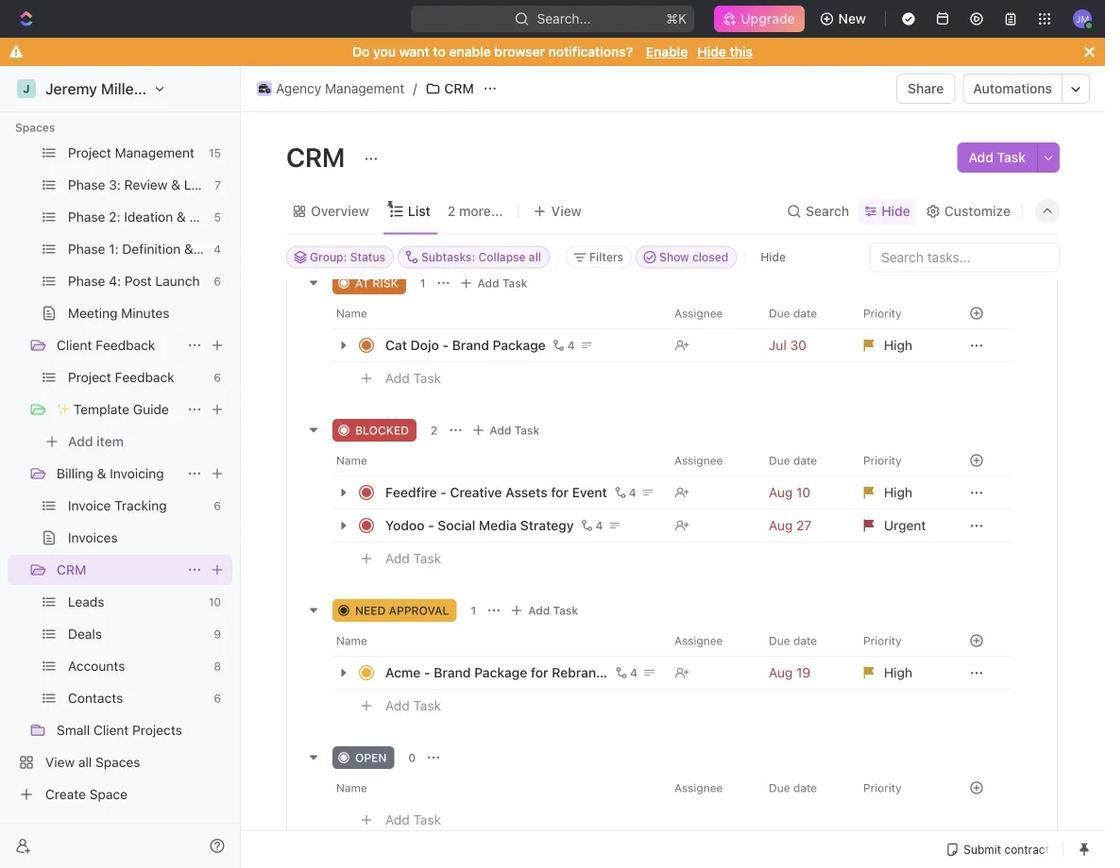 Task type: locate. For each thing, give the bounding box(es) containing it.
3 6 from the top
[[214, 500, 221, 513]]

6
[[214, 275, 221, 288], [214, 371, 221, 384], [214, 500, 221, 513], [214, 692, 221, 706]]

feedback for project feedback
[[115, 370, 174, 385]]

accounts link
[[68, 652, 206, 682]]

hide right search
[[881, 204, 910, 219]]

& right review
[[171, 177, 180, 193]]

large
[[57, 113, 91, 128]]

phase inside "link"
[[68, 177, 105, 193]]

phase left the 2:
[[68, 209, 105, 225]]

phase for phase 2: ideation & production
[[68, 209, 105, 225]]

6 down onboarding
[[214, 275, 221, 288]]

1 due from the top
[[769, 307, 790, 321]]

0 horizontal spatial for
[[531, 666, 548, 681]]

deals link
[[68, 620, 206, 650]]

add task
[[969, 150, 1026, 165], [477, 277, 527, 290], [385, 371, 441, 387], [490, 425, 539, 438], [385, 552, 441, 567], [528, 605, 578, 618], [385, 699, 441, 715], [385, 813, 441, 829]]

0 vertical spatial hide
[[697, 44, 726, 60]]

priority
[[863, 307, 902, 321], [863, 455, 902, 468], [863, 635, 902, 648], [863, 782, 902, 796]]

client feedback
[[57, 338, 155, 353]]

crm
[[444, 81, 474, 96], [286, 141, 351, 172], [57, 562, 86, 578]]

2 inside dropdown button
[[447, 204, 456, 219]]

1 date from the top
[[793, 307, 817, 321]]

- for social
[[428, 519, 434, 534]]

1 assignee from the top
[[674, 307, 723, 321]]

2 for 2 more...
[[447, 204, 456, 219]]

add inside button
[[68, 434, 93, 450]]

2
[[447, 204, 456, 219], [431, 425, 438, 438]]

cat
[[385, 338, 407, 354]]

for
[[551, 485, 569, 501], [531, 666, 548, 681]]

1 priority from the top
[[863, 307, 902, 321]]

1 horizontal spatial management
[[325, 81, 405, 96]]

priority button
[[852, 299, 946, 329], [852, 446, 946, 476], [852, 627, 946, 657], [852, 774, 946, 804]]

3 phase from the top
[[68, 241, 105, 257]]

name button up 'acme - brand package for rebranding'
[[332, 627, 663, 657]]

2 vertical spatial project
[[68, 370, 111, 385]]

0 horizontal spatial 1
[[420, 277, 426, 290]]

& right the definition
[[184, 241, 193, 257]]

2 vertical spatial client
[[93, 723, 129, 739]]

0 horizontal spatial hide
[[697, 44, 726, 60]]

name down "at"
[[336, 307, 367, 321]]

at
[[355, 277, 369, 290]]

add task button up 'acme - brand package for rebranding'
[[505, 600, 586, 623]]

1 horizontal spatial 1
[[471, 605, 476, 618]]

view
[[551, 204, 582, 219], [45, 755, 75, 771]]

0 vertical spatial for
[[551, 485, 569, 501]]

view up filters dropdown button
[[551, 204, 582, 219]]

0 horizontal spatial spaces
[[15, 121, 55, 134]]

0 vertical spatial view
[[551, 204, 582, 219]]

1 vertical spatial view
[[45, 755, 75, 771]]

4 for acme - brand package for rebranding
[[630, 667, 638, 680]]

1 horizontal spatial hide
[[761, 251, 786, 264]]

1 due date from the top
[[769, 307, 817, 321]]

due date for 0
[[769, 782, 817, 796]]

view up create
[[45, 755, 75, 771]]

name down open
[[336, 782, 367, 796]]

0 vertical spatial 2
[[447, 204, 456, 219]]

4 name from the top
[[336, 782, 367, 796]]

view for view
[[551, 204, 582, 219]]

name
[[336, 307, 367, 321], [336, 455, 367, 468], [336, 635, 367, 648], [336, 782, 367, 796]]

due date button for 1
[[757, 299, 852, 329]]

4 name button from the top
[[332, 774, 663, 804]]

2 left more...
[[447, 204, 456, 219]]

1 vertical spatial crm link
[[57, 555, 179, 586]]

brand right dojo
[[452, 338, 489, 354]]

spaces left large
[[15, 121, 55, 134]]

1 vertical spatial project
[[68, 145, 111, 161]]

- right the feedfire
[[440, 485, 446, 501]]

brand right acme
[[434, 666, 471, 681]]

meeting minutes
[[68, 306, 170, 321]]

1 vertical spatial 2
[[431, 425, 438, 438]]

3 assignee button from the top
[[663, 627, 757, 657]]

0 vertical spatial 1
[[420, 277, 426, 290]]

2 vertical spatial high button
[[852, 657, 946, 691]]

2 high from the top
[[884, 485, 912, 501]]

name for open
[[336, 782, 367, 796]]

event
[[572, 485, 607, 501]]

1 horizontal spatial crm
[[286, 141, 351, 172]]

phase left 1:
[[68, 241, 105, 257]]

crm up overview link
[[286, 141, 351, 172]]

due date
[[769, 307, 817, 321], [769, 455, 817, 468], [769, 635, 817, 648], [769, 782, 817, 796]]

4
[[214, 243, 221, 256], [567, 340, 575, 353], [629, 487, 636, 500], [596, 520, 603, 533], [630, 667, 638, 680]]

share button
[[896, 74, 955, 104]]

for left event
[[551, 485, 569, 501]]

task down 0
[[413, 813, 441, 829]]

task up rebranding
[[553, 605, 578, 618]]

crm down enable
[[444, 81, 474, 96]]

0 vertical spatial crm link
[[421, 77, 479, 100]]

0 vertical spatial feedback
[[96, 338, 155, 353]]

feedback up project feedback
[[96, 338, 155, 353]]

0 vertical spatial management
[[325, 81, 405, 96]]

name button
[[332, 299, 663, 329], [332, 446, 663, 476], [332, 627, 663, 657], [332, 774, 663, 804]]

9
[[214, 628, 221, 641]]

- right dojo
[[442, 338, 449, 354]]

4 date from the top
[[793, 782, 817, 796]]

assignee
[[674, 307, 723, 321], [674, 455, 723, 468], [674, 635, 723, 648], [674, 782, 723, 796]]

all inside "sidebar" navigation
[[78, 755, 92, 771]]

2 priority button from the top
[[852, 446, 946, 476]]

2 assignee from the top
[[674, 455, 723, 468]]

2:
[[109, 209, 120, 225]]

workspace
[[156, 80, 234, 98]]

client up view all spaces link
[[93, 723, 129, 739]]

0 vertical spatial client
[[95, 113, 130, 128]]

view inside button
[[551, 204, 582, 219]]

task up customize
[[997, 150, 1026, 165]]

launch down phase 1: definition & onboarding link
[[155, 273, 200, 289]]

leads
[[68, 595, 104, 610]]

crm link right the /
[[421, 77, 479, 100]]

4 assignee button from the top
[[663, 774, 757, 804]]

3 name from the top
[[336, 635, 367, 648]]

3:
[[109, 177, 121, 193]]

feedfire - creative assets for event
[[385, 485, 607, 501]]

rebranding
[[552, 666, 624, 681]]

phase 1: definition & onboarding
[[68, 241, 269, 257]]

1 vertical spatial feedback
[[115, 370, 174, 385]]

client
[[95, 113, 130, 128], [57, 338, 92, 353], [93, 723, 129, 739]]

1:
[[109, 241, 119, 257]]

0 vertical spatial high button
[[852, 329, 946, 363]]

all right collapse
[[529, 251, 541, 264]]

1 vertical spatial for
[[531, 666, 548, 681]]

tree
[[8, 9, 269, 810]]

4 right rebranding
[[630, 667, 638, 680]]

management up phase 3: review & launch
[[115, 145, 194, 161]]

for left rebranding
[[531, 666, 548, 681]]

add task up assets
[[490, 425, 539, 438]]

add up feedfire - creative assets for event
[[490, 425, 511, 438]]

2 vertical spatial high
[[884, 666, 912, 681]]

1 6 from the top
[[214, 275, 221, 288]]

4 due from the top
[[769, 782, 790, 796]]

client inside 'link'
[[93, 723, 129, 739]]

4 for yodoo - social media strategy
[[596, 520, 603, 533]]

name button for 2
[[332, 446, 663, 476]]

4 down 5
[[214, 243, 221, 256]]

4 due date from the top
[[769, 782, 817, 796]]

phase left the 3:
[[68, 177, 105, 193]]

4 right event
[[629, 487, 636, 500]]

add
[[969, 150, 994, 165], [477, 277, 499, 290], [385, 371, 410, 387], [490, 425, 511, 438], [68, 434, 93, 450], [385, 552, 410, 567], [528, 605, 550, 618], [385, 699, 410, 715], [385, 813, 410, 829]]

0 horizontal spatial all
[[78, 755, 92, 771]]

due date button
[[757, 299, 852, 329], [757, 446, 852, 476], [757, 627, 852, 657], [757, 774, 852, 804]]

1 horizontal spatial spaces
[[95, 755, 140, 771]]

jeremy miller's workspace
[[45, 80, 234, 98]]

1 vertical spatial management
[[115, 145, 194, 161]]

2 horizontal spatial crm
[[444, 81, 474, 96]]

1 down subtasks:
[[420, 277, 426, 290]]

4 down event
[[596, 520, 603, 533]]

due for 0
[[769, 782, 790, 796]]

3 high from the top
[[884, 666, 912, 681]]

& right ideation
[[177, 209, 186, 225]]

yodoo - social media strategy
[[385, 519, 574, 534]]

3 due date button from the top
[[757, 627, 852, 657]]

name button down 0
[[332, 774, 663, 804]]

add down acme
[[385, 699, 410, 715]]

enable
[[449, 44, 491, 60]]

✨ template guide link
[[57, 395, 179, 425]]

task
[[997, 150, 1026, 165], [502, 277, 527, 290], [413, 371, 441, 387], [514, 425, 539, 438], [413, 552, 441, 567], [553, 605, 578, 618], [413, 699, 441, 715], [413, 813, 441, 829]]

1 horizontal spatial crm link
[[421, 77, 479, 100]]

& inside "link"
[[171, 177, 180, 193]]

spaces down "small client projects"
[[95, 755, 140, 771]]

crm up leads
[[57, 562, 86, 578]]

blocked
[[355, 425, 409, 438]]

name button up cat dojo - brand package
[[332, 299, 663, 329]]

strategy
[[520, 519, 574, 534]]

management inside "sidebar" navigation
[[115, 145, 194, 161]]

high button
[[852, 329, 946, 363], [852, 476, 946, 510], [852, 657, 946, 691]]

- for creative
[[440, 485, 446, 501]]

1 vertical spatial 1
[[471, 605, 476, 618]]

0 vertical spatial high
[[884, 338, 912, 354]]

0 horizontal spatial view
[[45, 755, 75, 771]]

customize
[[944, 204, 1011, 219]]

client feedback link
[[57, 331, 179, 361]]

1 horizontal spatial view
[[551, 204, 582, 219]]

name button for 1
[[332, 299, 663, 329]]

all
[[529, 251, 541, 264], [78, 755, 92, 771]]

2 due from the top
[[769, 455, 790, 468]]

1 vertical spatial package
[[474, 666, 527, 681]]

package
[[493, 338, 546, 354], [474, 666, 527, 681]]

1 vertical spatial spaces
[[95, 755, 140, 771]]

crm link up leads link
[[57, 555, 179, 586]]

assignee for 2
[[674, 455, 723, 468]]

1 vertical spatial crm
[[286, 141, 351, 172]]

2 due date from the top
[[769, 455, 817, 468]]

client down the miller's
[[95, 113, 130, 128]]

creative
[[450, 485, 502, 501]]

management down do
[[325, 81, 405, 96]]

browser
[[494, 44, 545, 60]]

2 assignee button from the top
[[663, 446, 757, 476]]

2 6 from the top
[[214, 371, 221, 384]]

4 priority from the top
[[863, 782, 902, 796]]

name down need
[[336, 635, 367, 648]]

package left rebranding
[[474, 666, 527, 681]]

4 button for yodoo - social media strategy
[[578, 517, 606, 536]]

0 horizontal spatial management
[[115, 145, 194, 161]]

add left the item on the left
[[68, 434, 93, 450]]

6 right project feedback link
[[214, 371, 221, 384]]

1 name from the top
[[336, 307, 367, 321]]

4 6 from the top
[[214, 692, 221, 706]]

2 phase from the top
[[68, 209, 105, 225]]

2 due date button from the top
[[757, 446, 852, 476]]

add task down dojo
[[385, 371, 441, 387]]

projects
[[132, 723, 182, 739]]

small client projects
[[57, 723, 182, 739]]

task down collapse
[[502, 277, 527, 290]]

- right acme
[[424, 666, 430, 681]]

brand
[[452, 338, 489, 354], [434, 666, 471, 681]]

hide button
[[859, 198, 916, 225]]

6 up "invoices" "link"
[[214, 500, 221, 513]]

project down large
[[68, 145, 111, 161]]

priority for 2
[[863, 455, 902, 468]]

phase for phase 3: review & launch
[[68, 177, 105, 193]]

add item
[[68, 434, 124, 450]]

package down collapse
[[493, 338, 546, 354]]

priority for 1
[[863, 307, 902, 321]]

4 down filters dropdown button
[[567, 340, 575, 353]]

all up create space
[[78, 755, 92, 771]]

phase 4: post launch link
[[68, 266, 206, 297]]

4 button for acme - brand package for rebranding
[[612, 664, 640, 683]]

1 high button from the top
[[852, 329, 946, 363]]

1 vertical spatial high button
[[852, 476, 946, 510]]

due
[[769, 307, 790, 321], [769, 455, 790, 468], [769, 635, 790, 648], [769, 782, 790, 796]]

search button
[[781, 198, 855, 225]]

1 name button from the top
[[332, 299, 663, 329]]

1 horizontal spatial for
[[551, 485, 569, 501]]

4 button for feedfire - creative assets for event
[[611, 484, 639, 503]]

client down meeting
[[57, 338, 92, 353]]

1 due date button from the top
[[757, 299, 852, 329]]

2 priority from the top
[[863, 455, 902, 468]]

priority button for 1
[[852, 299, 946, 329]]

jeremy
[[45, 80, 97, 98]]

6 down 8
[[214, 692, 221, 706]]

0 vertical spatial launch
[[184, 177, 229, 193]]

hide left this
[[697, 44, 726, 60]]

1 vertical spatial all
[[78, 755, 92, 771]]

2 vertical spatial crm
[[57, 562, 86, 578]]

& for ideation
[[177, 209, 186, 225]]

project up template
[[68, 370, 111, 385]]

hide button
[[753, 246, 793, 269]]

2 right blocked
[[431, 425, 438, 438]]

date for 2
[[793, 455, 817, 468]]

assets
[[505, 485, 548, 501]]

1 phase from the top
[[68, 177, 105, 193]]

hide right closed
[[761, 251, 786, 264]]

name down blocked
[[336, 455, 367, 468]]

- left social
[[428, 519, 434, 534]]

4:
[[109, 273, 121, 289]]

task down acme
[[413, 699, 441, 715]]

collapse
[[478, 251, 526, 264]]

client for small
[[93, 723, 129, 739]]

urgent
[[884, 519, 926, 534]]

0 vertical spatial spaces
[[15, 121, 55, 134]]

task down the yodoo
[[413, 552, 441, 567]]

phase left 4:
[[68, 273, 105, 289]]

invoicing
[[110, 466, 164, 482]]

2 name button from the top
[[332, 446, 663, 476]]

add task button down acme
[[377, 696, 449, 718]]

3 priority button from the top
[[852, 627, 946, 657]]

add task button down the yodoo
[[377, 548, 449, 571]]

feedback up the guide
[[115, 370, 174, 385]]

tree inside "sidebar" navigation
[[8, 9, 269, 810]]

2 vertical spatial hide
[[761, 251, 786, 264]]

/
[[413, 81, 417, 96]]

✨
[[57, 402, 70, 417]]

0 vertical spatial package
[[493, 338, 546, 354]]

add task button down collapse
[[455, 272, 535, 295]]

invoices
[[68, 530, 118, 546]]

management for project management
[[115, 145, 194, 161]]

2 name from the top
[[336, 455, 367, 468]]

meeting
[[68, 306, 118, 321]]

1 priority button from the top
[[852, 299, 946, 329]]

4 assignee from the top
[[674, 782, 723, 796]]

- for brand
[[424, 666, 430, 681]]

priority button for 2
[[852, 446, 946, 476]]

4 priority button from the top
[[852, 774, 946, 804]]

2 high button from the top
[[852, 476, 946, 510]]

you
[[373, 44, 396, 60]]

tara shultz's workspace, , element
[[17, 79, 36, 98]]

project down the jeremy miller's workspace
[[134, 113, 177, 128]]

2 horizontal spatial hide
[[881, 204, 910, 219]]

6 for project feedback
[[214, 371, 221, 384]]

1 horizontal spatial 2
[[447, 204, 456, 219]]

0 horizontal spatial crm
[[57, 562, 86, 578]]

4 due date button from the top
[[757, 774, 852, 804]]

1 high from the top
[[884, 338, 912, 354]]

automations button
[[964, 75, 1062, 103]]

1 horizontal spatial all
[[529, 251, 541, 264]]

phase 3: review & launch link
[[68, 170, 229, 200]]

notifications?
[[548, 44, 633, 60]]

hide inside hide button
[[761, 251, 786, 264]]

launch down 15
[[184, 177, 229, 193]]

jm button
[[1067, 4, 1097, 34]]

1 vertical spatial high
[[884, 485, 912, 501]]

2 for 2
[[431, 425, 438, 438]]

share
[[908, 81, 944, 96]]

feedback for client feedback
[[96, 338, 155, 353]]

name button up feedfire - creative assets for event
[[332, 446, 663, 476]]

project feedback link
[[68, 363, 206, 393]]

1 vertical spatial hide
[[881, 204, 910, 219]]

0 horizontal spatial 2
[[431, 425, 438, 438]]

4 phase from the top
[[68, 273, 105, 289]]

yodoo
[[385, 519, 425, 534]]

2 date from the top
[[793, 455, 817, 468]]

1 right approval
[[471, 605, 476, 618]]

hide inside hide dropdown button
[[881, 204, 910, 219]]

view inside "sidebar" navigation
[[45, 755, 75, 771]]

0 vertical spatial all
[[529, 251, 541, 264]]

0 horizontal spatial crm link
[[57, 555, 179, 586]]

1 assignee button from the top
[[663, 299, 757, 329]]

group: status
[[310, 251, 385, 264]]

tree containing large client project
[[8, 9, 269, 810]]

phase
[[68, 177, 105, 193], [68, 209, 105, 225], [68, 241, 105, 257], [68, 273, 105, 289]]



Task type: vqa. For each thing, say whether or not it's contained in the screenshot.
time in the 'dropdown button'
no



Task type: describe. For each thing, give the bounding box(es) containing it.
1 vertical spatial client
[[57, 338, 92, 353]]

assignee for 0
[[674, 782, 723, 796]]

approval
[[389, 605, 449, 618]]

urgent button
[[852, 510, 946, 544]]

invoices link
[[68, 523, 229, 553]]

agency
[[276, 81, 321, 96]]

add down the yodoo
[[385, 552, 410, 567]]

assignee for 1
[[674, 307, 723, 321]]

launch inside "link"
[[184, 177, 229, 193]]

project management
[[68, 145, 194, 161]]

acme
[[385, 666, 421, 681]]

15
[[209, 146, 221, 160]]

large client project
[[57, 113, 177, 128]]

jm
[[1076, 13, 1089, 24]]

assignee button for 2
[[663, 446, 757, 476]]

at risk
[[355, 277, 398, 290]]

show
[[659, 251, 689, 264]]

due date for 2
[[769, 455, 817, 468]]

project for project management
[[68, 145, 111, 161]]

add down 0
[[385, 813, 410, 829]]

assignee button for 1
[[663, 299, 757, 329]]

overview
[[311, 204, 369, 219]]

list link
[[404, 198, 430, 225]]

due date button for 2
[[757, 446, 852, 476]]

3 due from the top
[[769, 635, 790, 648]]

business time image
[[259, 84, 270, 94]]

3 assignee from the top
[[674, 635, 723, 648]]

high for feedfire - creative assets for event
[[884, 485, 912, 501]]

for for event
[[551, 485, 569, 501]]

10
[[209, 596, 221, 609]]

tracking
[[115, 498, 167, 514]]

6 for contacts
[[214, 692, 221, 706]]

large client project link
[[57, 106, 179, 136]]

feedfire
[[385, 485, 437, 501]]

add up 'acme - brand package for rebranding'
[[528, 605, 550, 618]]

definition
[[122, 241, 181, 257]]

project feedback
[[68, 370, 174, 385]]

create space
[[45, 787, 128, 803]]

space
[[89, 787, 128, 803]]

task up assets
[[514, 425, 539, 438]]

review
[[124, 177, 168, 193]]

due date button for 0
[[757, 774, 852, 804]]

agency management
[[276, 81, 405, 96]]

name for at risk
[[336, 307, 367, 321]]

3 due date from the top
[[769, 635, 817, 648]]

agency management link
[[252, 77, 409, 100]]

add task button up feedfire - creative assets for event
[[467, 420, 547, 442]]

name for blocked
[[336, 455, 367, 468]]

management for agency management
[[325, 81, 405, 96]]

2 more... button
[[441, 198, 510, 225]]

2 more...
[[447, 204, 503, 219]]

name button for 0
[[332, 774, 663, 804]]

filters button
[[566, 246, 632, 269]]

due for 1
[[769, 307, 790, 321]]

phase 2: ideation & production
[[68, 209, 256, 225]]

4 for feedfire - creative assets for event
[[629, 487, 636, 500]]

priority button for 0
[[852, 774, 946, 804]]

contacts link
[[68, 684, 206, 714]]

enable
[[646, 44, 688, 60]]

need approval
[[355, 605, 449, 618]]

for for rebranding
[[531, 666, 548, 681]]

1 for at risk
[[420, 277, 426, 290]]

subtasks: collapse all
[[421, 251, 541, 264]]

sidebar navigation
[[0, 0, 269, 869]]

view button
[[527, 189, 588, 234]]

add task down acme
[[385, 699, 441, 715]]

view all spaces
[[45, 755, 140, 771]]

phase 1: definition & onboarding link
[[68, 234, 269, 264]]

3 date from the top
[[793, 635, 817, 648]]

6 for phase 4: post launch
[[214, 275, 221, 288]]

due for 2
[[769, 455, 790, 468]]

3 priority from the top
[[863, 635, 902, 648]]

add task button down dojo
[[377, 368, 449, 391]]

add task down collapse
[[477, 277, 527, 290]]

add down subtasks: collapse all
[[477, 277, 499, 290]]

5
[[214, 211, 221, 224]]

add task down 0
[[385, 813, 441, 829]]

this
[[730, 44, 753, 60]]

1 vertical spatial launch
[[155, 273, 200, 289]]

post
[[125, 273, 152, 289]]

0 vertical spatial project
[[134, 113, 177, 128]]

phase 2: ideation & production link
[[68, 202, 256, 232]]

4 inside "sidebar" navigation
[[214, 243, 221, 256]]

0 vertical spatial crm
[[444, 81, 474, 96]]

risk
[[372, 277, 398, 290]]

social
[[438, 519, 475, 534]]

add task button up customize
[[957, 143, 1037, 173]]

phase 3: review & launch
[[68, 177, 229, 193]]

phase for phase 1: definition & onboarding
[[68, 241, 105, 257]]

view for view all spaces
[[45, 755, 75, 771]]

view all spaces link
[[8, 748, 229, 778]]

small
[[57, 723, 90, 739]]

group:
[[310, 251, 347, 264]]

task down dojo
[[413, 371, 441, 387]]

billing & invoicing link
[[57, 459, 179, 489]]

minutes
[[121, 306, 170, 321]]

automations
[[973, 81, 1052, 96]]

search...
[[537, 11, 591, 26]]

status
[[350, 251, 385, 264]]

4 button for cat dojo - brand package
[[549, 337, 578, 356]]

client for large
[[95, 113, 130, 128]]

show closed
[[659, 251, 728, 264]]

guide
[[133, 402, 169, 417]]

phase 4: post launch
[[68, 273, 200, 289]]

deals
[[68, 627, 102, 642]]

project for project feedback
[[68, 370, 111, 385]]

high button for feedfire - creative assets for event
[[852, 476, 946, 510]]

✨ template guide
[[57, 402, 169, 417]]

to
[[433, 44, 446, 60]]

upgrade
[[741, 11, 795, 26]]

invoice tracking
[[68, 498, 167, 514]]

new
[[838, 11, 866, 26]]

0 vertical spatial brand
[[452, 338, 489, 354]]

& for review
[[171, 177, 180, 193]]

assignee button for 0
[[663, 774, 757, 804]]

date for 1
[[793, 307, 817, 321]]

add up customize
[[969, 150, 994, 165]]

priority for 0
[[863, 782, 902, 796]]

cat dojo - brand package
[[385, 338, 546, 354]]

date for 0
[[793, 782, 817, 796]]

due date for 1
[[769, 307, 817, 321]]

upgrade link
[[714, 6, 804, 32]]

add task up rebranding
[[528, 605, 578, 618]]

add task down the yodoo
[[385, 552, 441, 567]]

1 for need approval
[[471, 605, 476, 618]]

add down cat
[[385, 371, 410, 387]]

meeting minutes link
[[68, 298, 229, 329]]

high button for cat dojo - brand package
[[852, 329, 946, 363]]

project management link
[[68, 138, 201, 168]]

add task up customize
[[969, 150, 1026, 165]]

4 for cat dojo - brand package
[[567, 340, 575, 353]]

3 name button from the top
[[332, 627, 663, 657]]

3 high button from the top
[[852, 657, 946, 691]]

do
[[352, 44, 370, 60]]

phase for phase 4: post launch
[[68, 273, 105, 289]]

add task button down 0
[[377, 810, 449, 833]]

do you want to enable browser notifications? enable hide this
[[352, 44, 753, 60]]

8
[[214, 660, 221, 673]]

0
[[408, 752, 416, 765]]

media
[[479, 519, 517, 534]]

high for cat dojo - brand package
[[884, 338, 912, 354]]

6 for invoice tracking
[[214, 500, 221, 513]]

Search tasks... text field
[[870, 243, 1059, 272]]

7
[[215, 179, 221, 192]]

view button
[[527, 198, 588, 225]]

& for definition
[[184, 241, 193, 257]]

crm inside "sidebar" navigation
[[57, 562, 86, 578]]

need
[[355, 605, 386, 618]]

1 vertical spatial brand
[[434, 666, 471, 681]]

& right billing at the bottom left
[[97, 466, 106, 482]]

create space link
[[8, 780, 229, 810]]

filters
[[589, 251, 623, 264]]



